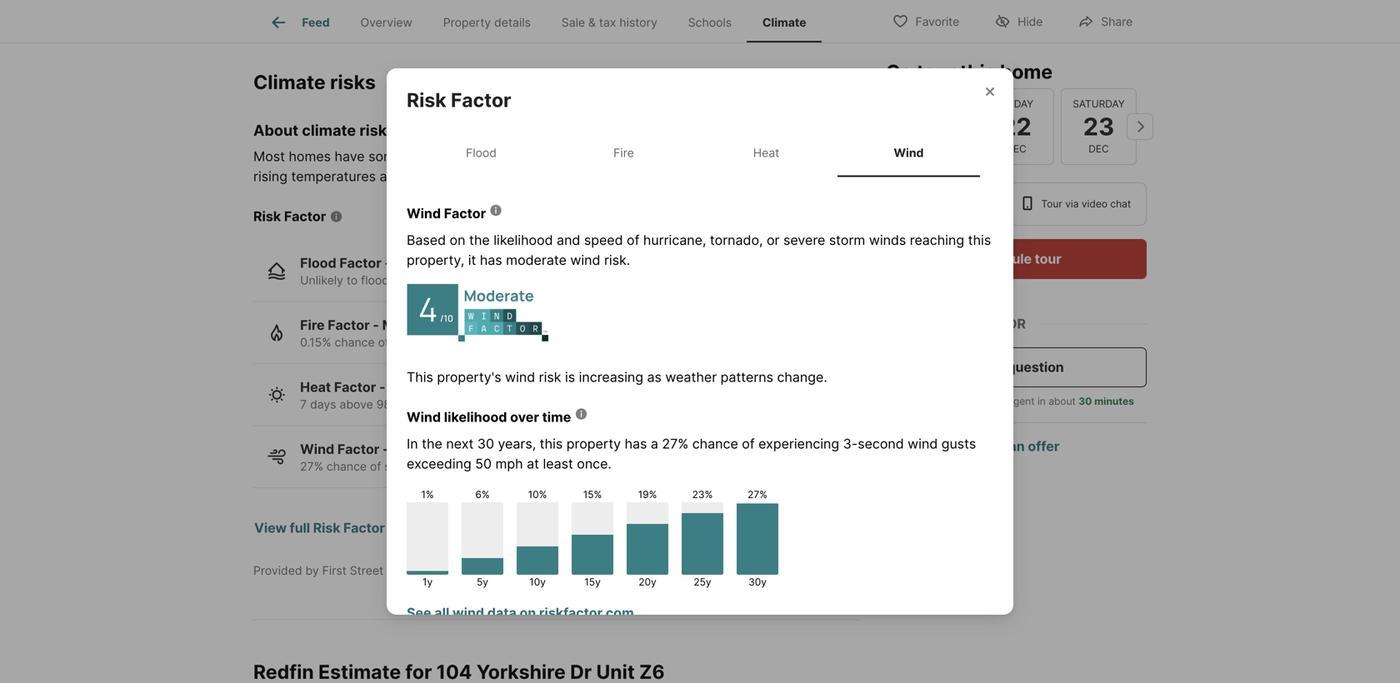 Task type: vqa. For each thing, say whether or not it's contained in the screenshot.
Moderate corresponding to Wind Factor - Moderate
yes



Task type: locate. For each thing, give the bounding box(es) containing it.
local
[[983, 395, 1005, 408]]

moderate up the strong
[[392, 441, 455, 458]]

50
[[475, 456, 492, 472]]

winds up 1%
[[423, 460, 456, 474]]

flood for flood
[[466, 146, 497, 160]]

30
[[433, 273, 447, 288], [533, 335, 548, 350], [1079, 395, 1092, 408], [566, 398, 580, 412], [477, 436, 494, 452], [499, 460, 514, 474]]

most
[[253, 148, 285, 165]]

see
[[407, 605, 431, 621]]

most homes have some risk of natural disasters, and may be impacted by climate change due to rising temperatures and sea levels.
[[253, 148, 860, 185]]

30 down property,
[[433, 273, 447, 288]]

moderate inside fire factor - moderate 0.15% chance of being in a wildfire in next 30 years
[[382, 317, 445, 333]]

years inside the wind factor - moderate 27% chance of strong winds in next 30 years
[[517, 460, 547, 474]]

chance left the strong
[[327, 460, 367, 474]]

0 horizontal spatial flood
[[300, 255, 336, 271]]

tour via video chat
[[1041, 198, 1131, 210]]

30 right 50
[[499, 460, 514, 474]]

heat inside heat factor - major 7 days above 98° expected this year, 15 days in 30 years
[[300, 379, 331, 395]]

0 vertical spatial risk
[[407, 88, 446, 112]]

next up the exceeding
[[446, 436, 474, 452]]

storm
[[829, 232, 865, 248]]

climate inside tab
[[763, 15, 806, 29]]

1 vertical spatial tour
[[1035, 251, 1062, 267]]

2 dec from the left
[[1089, 143, 1109, 155]]

of up risk.
[[627, 232, 640, 248]]

1 horizontal spatial days
[[523, 398, 550, 412]]

factor up flood
[[340, 255, 382, 271]]

tab list
[[253, 0, 835, 43], [407, 129, 993, 177]]

1 vertical spatial flood
[[300, 255, 336, 271]]

0 vertical spatial risks
[[330, 70, 376, 94]]

full
[[290, 520, 310, 536]]

climate left "change"
[[720, 148, 766, 165]]

start an offer link
[[973, 438, 1060, 455]]

0 vertical spatial chance
[[335, 335, 375, 350]]

wind up in
[[407, 409, 441, 425]]

minutes
[[1095, 395, 1134, 408]]

in inside heat factor - major 7 days above 98° expected this year, 15 days in 30 years
[[553, 398, 562, 412]]

2 vertical spatial risk
[[313, 520, 340, 536]]

0 horizontal spatial winds
[[423, 460, 456, 474]]

chance up 23% at the bottom of the page
[[692, 436, 738, 452]]

0.15%
[[300, 335, 331, 350]]

over
[[510, 409, 539, 425]]

1 horizontal spatial heat
[[753, 146, 779, 160]]

1 horizontal spatial risk factor
[[407, 88, 511, 112]]

- for flood
[[385, 255, 391, 271]]

0 horizontal spatial heat
[[300, 379, 331, 395]]

0 horizontal spatial has
[[480, 252, 502, 268]]

days right 7
[[310, 398, 336, 412]]

0 horizontal spatial dec
[[1006, 143, 1027, 155]]

1 vertical spatial to
[[347, 273, 358, 288]]

1 vertical spatial fire
[[300, 317, 325, 333]]

heat for heat
[[753, 146, 779, 160]]

has inside based on the likelihood and speed of hurricane, tornado, or severe storm winds reaching this property, it has moderate wind risk.
[[480, 252, 502, 268]]

tab list containing flood
[[407, 129, 993, 177]]

based on the likelihood and speed of hurricane, tornado, or severe storm winds reaching this property, it has moderate wind risk.
[[407, 232, 991, 268]]

wind inside in the next 30 years, this property has a 27% chance of experiencing 3-second wind gusts exceeding 50 mph at least once.
[[908, 436, 938, 452]]

0 horizontal spatial risk
[[407, 148, 429, 165]]

fire left impacted
[[614, 146, 634, 160]]

of for based on the likelihood and speed of hurricane, tornado, or severe storm winds reaching this property, it has moderate wind risk.
[[627, 232, 640, 248]]

a up '19%' on the left
[[651, 436, 658, 452]]

hear
[[926, 395, 947, 408]]

severe
[[783, 232, 825, 248]]

23%
[[692, 489, 713, 501]]

above
[[340, 398, 373, 412]]

1 days from the left
[[310, 398, 336, 412]]

and inside based on the likelihood and speed of hurricane, tornado, or severe storm winds reaching this property, it has moderate wind risk.
[[557, 232, 580, 248]]

fire
[[614, 146, 634, 160], [300, 317, 325, 333]]

0 vertical spatial 27%
[[662, 436, 689, 452]]

of inside the wind factor - moderate 27% chance of strong winds in next 30 years
[[370, 460, 381, 474]]

0 vertical spatial moderate
[[382, 317, 445, 333]]

1 horizontal spatial the
[[469, 232, 490, 248]]

the inside in the next 30 years, this property has a 27% chance of experiencing 3-second wind gusts exceeding 50 mph at least once.
[[422, 436, 442, 452]]

30 inside in the next 30 years, this property has a 27% chance of experiencing 3-second wind gusts exceeding 50 mph at least once.
[[477, 436, 494, 452]]

friday
[[999, 98, 1034, 110]]

wind up based on the top of page
[[407, 205, 441, 222]]

1 vertical spatial 27%
[[300, 460, 323, 474]]

chance inside the wind factor - moderate 27% chance of strong winds in next 30 years
[[327, 460, 367, 474]]

dec down 22
[[1006, 143, 1027, 155]]

of left experiencing
[[742, 436, 755, 452]]

on right 'data'
[[520, 605, 536, 621]]

next down minimal
[[405, 273, 429, 288]]

flood up unlikely
[[300, 255, 336, 271]]

wind down speed
[[570, 252, 600, 268]]

a right "from"
[[975, 395, 980, 408]]

1 horizontal spatial has
[[625, 436, 647, 452]]

27% inside in the next 30 years, this property has a 27% chance of experiencing 3-second wind gusts exceeding 50 mph at least once.
[[662, 436, 689, 452]]

heat tab
[[695, 133, 838, 174]]

the inside based on the likelihood and speed of hurricane, tornado, or severe storm winds reaching this property, it has moderate wind risk.
[[469, 232, 490, 248]]

1%
[[421, 489, 434, 501]]

moderate inside the wind factor - moderate 27% chance of strong winds in next 30 years
[[392, 441, 455, 458]]

flood inside 'flood factor - minimal unlikely to flood in next 30 years'
[[300, 255, 336, 271]]

30 inside 'flood factor - minimal unlikely to flood in next 30 years'
[[433, 273, 447, 288]]

and
[[561, 148, 585, 165], [380, 168, 403, 185], [557, 232, 580, 248]]

1 vertical spatial risk
[[253, 208, 281, 225]]

climate right schools tab on the top
[[763, 15, 806, 29]]

30 up 50
[[477, 436, 494, 452]]

view full risk factor report button
[[253, 508, 429, 548]]

major
[[389, 379, 426, 395]]

27% right 23% at the bottom of the page
[[748, 489, 768, 501]]

0 horizontal spatial on
[[450, 232, 465, 248]]

- down flood
[[373, 317, 379, 333]]

tour for schedule
[[1035, 251, 1062, 267]]

0 vertical spatial heat
[[753, 146, 779, 160]]

0 horizontal spatial fire
[[300, 317, 325, 333]]

days right 15
[[523, 398, 550, 412]]

weather
[[665, 369, 717, 385]]

0 vertical spatial climate
[[763, 15, 806, 29]]

15
[[508, 398, 520, 412]]

likelihood left 15
[[444, 409, 507, 425]]

details
[[494, 15, 531, 29]]

winds right storm
[[869, 232, 906, 248]]

this inside based on the likelihood and speed of hurricane, tornado, or severe storm winds reaching this property, it has moderate wind risk.
[[968, 232, 991, 248]]

chance right 0.15%
[[335, 335, 375, 350]]

disasters,
[[496, 148, 558, 165]]

1 horizontal spatial fire
[[614, 146, 634, 160]]

rising
[[253, 168, 288, 185]]

dec down 23
[[1089, 143, 1109, 155]]

wind inside the wind factor - moderate 27% chance of strong winds in next 30 years
[[300, 441, 334, 458]]

reaching
[[910, 232, 964, 248]]

this left 'year,'
[[454, 398, 475, 412]]

next inside in the next 30 years, this property has a 27% chance of experiencing 3-second wind gusts exceeding 50 mph at least once.
[[446, 436, 474, 452]]

factor down above
[[337, 441, 379, 458]]

wind up 15
[[505, 369, 535, 385]]

in right over
[[553, 398, 562, 412]]

years down years,
[[517, 460, 547, 474]]

0 vertical spatial on
[[450, 232, 465, 248]]

all
[[434, 605, 449, 621]]

wind for wind
[[894, 146, 924, 160]]

of inside based on the likelihood and speed of hurricane, tornado, or severe storm winds reaching this property, it has moderate wind risk.
[[627, 232, 640, 248]]

chance inside in the next 30 years, this property has a 27% chance of experiencing 3-second wind gusts exceeding 50 mph at least once.
[[692, 436, 738, 452]]

wind down 7
[[300, 441, 334, 458]]

by right impacted
[[701, 148, 716, 165]]

this property's wind risk is increasing as weather patterns change.
[[407, 369, 827, 385]]

riskfactor.com
[[539, 605, 634, 621]]

of left the strong
[[370, 460, 381, 474]]

0 horizontal spatial risk factor
[[253, 208, 326, 225]]

factor up 0.15%
[[328, 317, 370, 333]]

video
[[1082, 198, 1108, 210]]

1 horizontal spatial risk
[[539, 369, 561, 385]]

1 vertical spatial the
[[422, 436, 442, 452]]

moderate
[[506, 252, 567, 268]]

overview tab
[[345, 3, 428, 43]]

dec inside friday 22 dec
[[1006, 143, 1027, 155]]

98°
[[376, 398, 396, 412]]

flood for flood factor - minimal unlikely to flood in next 30 years
[[300, 255, 336, 271]]

this up schedule
[[968, 232, 991, 248]]

an
[[1009, 438, 1025, 455]]

climate tab
[[747, 3, 822, 43]]

0 vertical spatial flood
[[466, 146, 497, 160]]

fire for fire
[[614, 146, 634, 160]]

in right flood
[[392, 273, 402, 288]]

30 inside fire factor - moderate 0.15% chance of being in a wildfire in next 30 years
[[533, 335, 548, 350]]

next up 6% at the bottom left of the page
[[472, 460, 496, 474]]

1 vertical spatial likelihood
[[444, 409, 507, 425]]

years down it
[[451, 273, 481, 288]]

in right 'agent'
[[1038, 395, 1046, 408]]

1 vertical spatial has
[[625, 436, 647, 452]]

30 right wildfire
[[533, 335, 548, 350]]

- inside heat factor - major 7 days above 98° expected this year, 15 days in 30 years
[[379, 379, 385, 395]]

a inside button
[[997, 359, 1004, 375]]

&
[[588, 15, 596, 29]]

in the next 30 years, this property has a 27% chance of experiencing 3-second wind gusts exceeding 50 mph at least once.
[[407, 436, 976, 472]]

climate up the "about"
[[253, 70, 326, 94]]

factor down levels.
[[444, 205, 486, 222]]

risks
[[330, 70, 376, 94], [360, 121, 395, 140]]

by inside most homes have some risk of natural disasters, and may be impacted by climate change due to rising temperatures and sea levels.
[[701, 148, 716, 165]]

1 vertical spatial and
[[380, 168, 403, 185]]

1 horizontal spatial dec
[[1089, 143, 1109, 155]]

1 vertical spatial moderate
[[392, 441, 455, 458]]

risk factor down rising at top
[[253, 208, 326, 225]]

- inside 'flood factor - minimal unlikely to flood in next 30 years'
[[385, 255, 391, 271]]

of inside fire factor - moderate 0.15% chance of being in a wildfire in next 30 years
[[378, 335, 389, 350]]

0 vertical spatial fire
[[614, 146, 634, 160]]

first
[[322, 564, 347, 578]]

climate up homes
[[302, 121, 356, 140]]

5y
[[477, 576, 488, 588]]

based
[[407, 232, 446, 248]]

option
[[886, 183, 1007, 226]]

and down some
[[380, 168, 403, 185]]

risk up the flood tab
[[407, 88, 446, 112]]

has right it
[[480, 252, 502, 268]]

- for wind
[[383, 441, 389, 458]]

this up the least
[[540, 436, 563, 452]]

minimal
[[394, 255, 445, 271]]

0 horizontal spatial tour
[[917, 60, 956, 83]]

in inside the wind factor - moderate 27% chance of strong winds in next 30 years
[[459, 460, 468, 474]]

1 vertical spatial risk
[[539, 369, 561, 385]]

flood tab
[[410, 133, 553, 174]]

0 horizontal spatial the
[[422, 436, 442, 452]]

climate
[[763, 15, 806, 29], [253, 70, 326, 94]]

homes
[[289, 148, 331, 165]]

1 horizontal spatial winds
[[869, 232, 906, 248]]

risks up some
[[360, 121, 395, 140]]

risk right full
[[313, 520, 340, 536]]

feed
[[302, 15, 330, 29]]

0 vertical spatial has
[[480, 252, 502, 268]]

0 vertical spatial risk factor
[[407, 88, 511, 112]]

1 horizontal spatial flood
[[466, 146, 497, 160]]

has inside in the next 30 years, this property has a 27% chance of experiencing 3-second wind gusts exceeding 50 mph at least once.
[[625, 436, 647, 452]]

risk down rising at top
[[253, 208, 281, 225]]

to left flood
[[347, 273, 358, 288]]

wind right "all"
[[453, 605, 484, 621]]

wind
[[894, 146, 924, 160], [407, 205, 441, 222], [407, 409, 441, 425], [300, 441, 334, 458]]

factor up street
[[343, 520, 385, 536]]

27% up full
[[300, 460, 323, 474]]

dec
[[1006, 143, 1027, 155], [1089, 143, 1109, 155]]

heat up 7
[[300, 379, 331, 395]]

factor
[[451, 88, 511, 112], [444, 205, 486, 222], [284, 208, 326, 225], [340, 255, 382, 271], [328, 317, 370, 333], [334, 379, 376, 395], [337, 441, 379, 458], [343, 520, 385, 536]]

1 vertical spatial chance
[[692, 436, 738, 452]]

tab list containing feed
[[253, 0, 835, 43]]

0 vertical spatial to
[[847, 148, 860, 165]]

of for fire factor - moderate 0.15% chance of being in a wildfire in next 30 years
[[378, 335, 389, 350]]

wind for wind factor
[[407, 205, 441, 222]]

- for heat
[[379, 379, 385, 395]]

1 vertical spatial by
[[305, 564, 319, 578]]

exceeding
[[407, 456, 472, 472]]

1 vertical spatial climate
[[720, 148, 766, 165]]

schools
[[688, 15, 732, 29]]

the up it
[[469, 232, 490, 248]]

30 down is
[[566, 398, 580, 412]]

tornado,
[[710, 232, 763, 248]]

0 horizontal spatial risk
[[253, 208, 281, 225]]

wind right due
[[894, 146, 924, 160]]

1 vertical spatial heat
[[300, 379, 331, 395]]

risks up about climate risks
[[330, 70, 376, 94]]

ask a question
[[969, 359, 1064, 375]]

by left 'first'
[[305, 564, 319, 578]]

has
[[480, 252, 502, 268], [625, 436, 647, 452]]

tour for go
[[917, 60, 956, 83]]

- up 98°
[[379, 379, 385, 395]]

0 vertical spatial and
[[561, 148, 585, 165]]

None button
[[896, 87, 972, 166], [978, 88, 1054, 165], [1061, 88, 1137, 165], [896, 87, 972, 166], [978, 88, 1054, 165], [1061, 88, 1137, 165]]

1 horizontal spatial to
[[847, 148, 860, 165]]

2 days from the left
[[523, 398, 550, 412]]

of left being
[[378, 335, 389, 350]]

dec for 22
[[1006, 143, 1027, 155]]

tour via video chat option
[[1007, 183, 1147, 226]]

0 vertical spatial winds
[[869, 232, 906, 248]]

2 vertical spatial chance
[[327, 460, 367, 474]]

heat inside tab
[[753, 146, 779, 160]]

chance for wind factor - moderate
[[327, 460, 367, 474]]

moderate up being
[[382, 317, 445, 333]]

0 horizontal spatial climate
[[302, 121, 356, 140]]

this left home
[[960, 60, 996, 83]]

to inside most homes have some risk of natural disasters, and may be impacted by climate change due to rising temperatures and sea levels.
[[847, 148, 860, 165]]

mph
[[495, 456, 523, 472]]

the right in
[[422, 436, 442, 452]]

hurricane,
[[643, 232, 706, 248]]

1 horizontal spatial risk
[[313, 520, 340, 536]]

1 vertical spatial winds
[[423, 460, 456, 474]]

climate risks
[[253, 70, 376, 94]]

years down increasing
[[584, 398, 614, 412]]

1 horizontal spatial on
[[520, 605, 536, 621]]

chance inside fire factor - moderate 0.15% chance of being in a wildfire in next 30 years
[[335, 335, 375, 350]]

start
[[973, 438, 1006, 455]]

0 horizontal spatial by
[[305, 564, 319, 578]]

0 horizontal spatial 27%
[[300, 460, 323, 474]]

property
[[443, 15, 491, 29]]

a left wildfire
[[439, 335, 446, 350]]

fire inside fire tab
[[614, 146, 634, 160]]

fire for fire factor - moderate 0.15% chance of being in a wildfire in next 30 years
[[300, 317, 325, 333]]

and left may
[[561, 148, 585, 165]]

0 vertical spatial risk
[[407, 148, 429, 165]]

a right the "ask"
[[997, 359, 1004, 375]]

winds
[[869, 232, 906, 248], [423, 460, 456, 474]]

flood up levels.
[[466, 146, 497, 160]]

0 vertical spatial by
[[701, 148, 716, 165]]

tour right schedule
[[1035, 251, 1062, 267]]

- up flood
[[385, 255, 391, 271]]

factor up above
[[334, 379, 376, 395]]

2 vertical spatial 27%
[[748, 489, 768, 501]]

heat for heat factor - major 7 days above 98° expected this year, 15 days in 30 years
[[300, 379, 331, 395]]

- inside fire factor - moderate 0.15% chance of being in a wildfire in next 30 years
[[373, 317, 379, 333]]

tour inside button
[[1035, 251, 1062, 267]]

risk factor inside dialog
[[407, 88, 511, 112]]

0 vertical spatial the
[[469, 232, 490, 248]]

has right property
[[625, 436, 647, 452]]

climate inside most homes have some risk of natural disasters, and may be impacted by climate change due to rising temperatures and sea levels.
[[720, 148, 766, 165]]

likelihood inside based on the likelihood and speed of hurricane, tornado, or severe storm winds reaching this property, it has moderate wind risk.
[[494, 232, 553, 248]]

1 vertical spatial on
[[520, 605, 536, 621]]

years up is
[[551, 335, 581, 350]]

wind left gusts
[[908, 436, 938, 452]]

about
[[253, 121, 298, 140]]

risk inside most homes have some risk of natural disasters, and may be impacted by climate change due to rising temperatures and sea levels.
[[407, 148, 429, 165]]

1 vertical spatial risks
[[360, 121, 395, 140]]

sale & tax history
[[562, 15, 658, 29]]

next inside fire factor - moderate 0.15% chance of being in a wildfire in next 30 years
[[506, 335, 530, 350]]

flood inside tab
[[466, 146, 497, 160]]

risk left is
[[539, 369, 561, 385]]

1 vertical spatial tab list
[[407, 129, 993, 177]]

next right wildfire
[[506, 335, 530, 350]]

tab list inside risk factor dialog
[[407, 129, 993, 177]]

0 horizontal spatial climate
[[253, 70, 326, 94]]

it
[[468, 252, 476, 268]]

27% down weather
[[662, 436, 689, 452]]

tax
[[599, 15, 616, 29]]

on down wind factor
[[450, 232, 465, 248]]

2 vertical spatial and
[[557, 232, 580, 248]]

10y
[[529, 576, 546, 588]]

27% inside the wind factor - moderate 27% chance of strong winds in next 30 years
[[300, 460, 323, 474]]

tour right go at right top
[[917, 60, 956, 83]]

fire tab
[[553, 133, 695, 174]]

0 horizontal spatial days
[[310, 398, 336, 412]]

1 dec from the left
[[1006, 143, 1027, 155]]

0 vertical spatial tour
[[917, 60, 956, 83]]

and left speed
[[557, 232, 580, 248]]

1 horizontal spatial 27%
[[662, 436, 689, 452]]

chance
[[335, 335, 375, 350], [692, 436, 738, 452], [327, 460, 367, 474]]

1 horizontal spatial by
[[701, 148, 716, 165]]

fire inside fire factor - moderate 0.15% chance of being in a wildfire in next 30 years
[[300, 317, 325, 333]]

1 horizontal spatial climate
[[763, 15, 806, 29]]

factor up the flood tab
[[451, 88, 511, 112]]

0 vertical spatial likelihood
[[494, 232, 553, 248]]

1 vertical spatial climate
[[253, 70, 326, 94]]

risk factor up the flood tab
[[407, 88, 511, 112]]

30 inside heat factor - major 7 days above 98° expected this year, 15 days in 30 years
[[566, 398, 580, 412]]

share button
[[1064, 4, 1147, 38]]

- inside the wind factor - moderate 27% chance of strong winds in next 30 years
[[383, 441, 389, 458]]

provided by first street foundation
[[253, 564, 448, 578]]

fire factor - moderate 0.15% chance of being in a wildfire in next 30 years
[[300, 317, 581, 350]]

of inside most homes have some risk of natural disasters, and may be impacted by climate change due to rising temperatures and sea levels.
[[433, 148, 445, 165]]

dec inside saturday 23 dec
[[1089, 143, 1109, 155]]

property,
[[407, 252, 464, 268]]

0 vertical spatial tab list
[[253, 0, 835, 43]]

risk up sea
[[407, 148, 429, 165]]

1 horizontal spatial tour
[[1035, 251, 1062, 267]]

impacted
[[638, 148, 697, 165]]

1 horizontal spatial climate
[[720, 148, 766, 165]]

wind inside tab
[[894, 146, 924, 160]]

2 horizontal spatial risk
[[407, 88, 446, 112]]

likelihood up moderate
[[494, 232, 553, 248]]

wind factor score logo image
[[407, 270, 549, 342]]

heat factor - major 7 days above 98° expected this year, 15 days in 30 years
[[300, 379, 614, 412]]

in left 50
[[459, 460, 468, 474]]

0 horizontal spatial to
[[347, 273, 358, 288]]

of up levels.
[[433, 148, 445, 165]]

heat left due
[[753, 146, 779, 160]]



Task type: describe. For each thing, give the bounding box(es) containing it.
foundation
[[387, 564, 448, 578]]

question
[[1007, 359, 1064, 375]]

years inside fire factor - moderate 0.15% chance of being in a wildfire in next 30 years
[[551, 335, 581, 350]]

is
[[565, 369, 575, 385]]

factor down temperatures
[[284, 208, 326, 225]]

have
[[335, 148, 365, 165]]

tour via video chat list box
[[886, 183, 1147, 226]]

20y
[[639, 576, 657, 588]]

23
[[1083, 112, 1114, 141]]

in inside 'flood factor - minimal unlikely to flood in next 30 years'
[[392, 273, 402, 288]]

factor inside heat factor - major 7 days above 98° expected this year, 15 days in 30 years
[[334, 379, 376, 395]]

a inside in the next 30 years, this property has a 27% chance of experiencing 3-second wind gusts exceeding 50 mph at least once.
[[651, 436, 658, 452]]

change.
[[777, 369, 827, 385]]

hide button
[[980, 4, 1057, 38]]

saturday
[[1073, 98, 1125, 110]]

risk inside dialog
[[407, 88, 446, 112]]

schools tab
[[673, 3, 747, 43]]

report
[[388, 520, 428, 536]]

data
[[487, 605, 517, 621]]

home
[[1000, 60, 1053, 83]]

22
[[1001, 112, 1032, 141]]

overview
[[360, 15, 412, 29]]

1 vertical spatial risk factor
[[253, 208, 326, 225]]

friday 22 dec
[[999, 98, 1034, 155]]

1y
[[422, 576, 433, 588]]

this
[[407, 369, 433, 385]]

wind for wind likelihood over time
[[407, 409, 441, 425]]

hide
[[1018, 15, 1043, 29]]

2 horizontal spatial 27%
[[748, 489, 768, 501]]

offer
[[1028, 438, 1060, 455]]

unlikely
[[300, 273, 343, 288]]

due
[[820, 148, 843, 165]]

schedule
[[971, 251, 1032, 267]]

tour
[[1041, 198, 1063, 210]]

6%
[[475, 489, 490, 501]]

15y
[[584, 576, 601, 588]]

ask a question button
[[886, 348, 1147, 388]]

this inside heat factor - major 7 days above 98° expected this year, 15 days in 30 years
[[454, 398, 475, 412]]

levels.
[[433, 168, 472, 185]]

sea
[[407, 168, 429, 185]]

saturday 23 dec
[[1073, 98, 1125, 155]]

favorite button
[[878, 4, 974, 38]]

street
[[350, 564, 384, 578]]

years,
[[498, 436, 536, 452]]

moderate for wind factor - moderate
[[392, 441, 455, 458]]

to inside 'flood factor - minimal unlikely to flood in next 30 years'
[[347, 273, 358, 288]]

as
[[647, 369, 662, 385]]

wind likelihood over time
[[407, 409, 571, 425]]

risk factor element
[[407, 68, 531, 112]]

factor inside fire factor - moderate 0.15% chance of being in a wildfire in next 30 years
[[328, 317, 370, 333]]

wind inside based on the likelihood and speed of hurricane, tornado, or severe storm winds reaching this property, it has moderate wind risk.
[[570, 252, 600, 268]]

in right being
[[427, 335, 436, 350]]

moderate for fire factor - moderate
[[382, 317, 445, 333]]

gusts
[[942, 436, 976, 452]]

years inside heat factor - major 7 days above 98° expected this year, 15 days in 30 years
[[584, 398, 614, 412]]

climate for climate
[[763, 15, 806, 29]]

wind tab
[[838, 133, 980, 174]]

risk factor dialog
[[387, 68, 1013, 670]]

see all wind data on riskfactor.com link
[[407, 605, 634, 621]]

30 right about
[[1079, 395, 1092, 408]]

go
[[886, 60, 912, 83]]

sale
[[562, 15, 585, 29]]

may
[[589, 148, 615, 165]]

sale & tax history tab
[[546, 3, 673, 43]]

strong
[[385, 460, 420, 474]]

risk.
[[604, 252, 630, 268]]

flood
[[361, 273, 389, 288]]

property details tab
[[428, 3, 546, 43]]

19%
[[638, 489, 657, 501]]

next image
[[1127, 113, 1153, 140]]

in right wildfire
[[493, 335, 502, 350]]

of for wind factor - moderate 27% chance of strong winds in next 30 years
[[370, 460, 381, 474]]

- for fire
[[373, 317, 379, 333]]

wind for wind factor - moderate 27% chance of strong winds in next 30 years
[[300, 441, 334, 458]]

factor inside view full risk factor report "button"
[[343, 520, 385, 536]]

30 inside the wind factor - moderate 27% chance of strong winds in next 30 years
[[499, 460, 514, 474]]

risk inside "button"
[[313, 520, 340, 536]]

7
[[300, 398, 307, 412]]

favorite
[[916, 15, 959, 29]]

on inside based on the likelihood and speed of hurricane, tornado, or severe storm winds reaching this property, it has moderate wind risk.
[[450, 232, 465, 248]]

this inside in the next 30 years, this property has a 27% chance of experiencing 3-second wind gusts exceeding 50 mph at least once.
[[540, 436, 563, 452]]

factor inside the wind factor - moderate 27% chance of strong winds in next 30 years
[[337, 441, 379, 458]]

time
[[542, 409, 571, 425]]

schedule tour button
[[886, 239, 1147, 279]]

go tour this home
[[886, 60, 1053, 83]]

second
[[858, 436, 904, 452]]

you'll
[[899, 395, 923, 408]]

a inside fire factor - moderate 0.15% chance of being in a wildfire in next 30 years
[[439, 335, 446, 350]]

natural
[[449, 148, 493, 165]]

25y
[[694, 576, 711, 588]]

history
[[620, 15, 658, 29]]

expected
[[400, 398, 451, 412]]

being
[[392, 335, 423, 350]]

experiencing
[[759, 436, 839, 452]]

15%
[[583, 489, 602, 501]]

share
[[1101, 15, 1133, 29]]

next inside 'flood factor - minimal unlikely to flood in next 30 years'
[[405, 273, 429, 288]]

or
[[767, 232, 780, 248]]

chance for fire factor - moderate
[[335, 335, 375, 350]]

chat
[[1110, 198, 1131, 210]]

10%
[[528, 489, 547, 501]]

risk inside dialog
[[539, 369, 561, 385]]

winds inside the wind factor - moderate 27% chance of strong winds in next 30 years
[[423, 460, 456, 474]]

property
[[567, 436, 621, 452]]

start an offer
[[973, 438, 1060, 455]]

change
[[769, 148, 816, 165]]

dec for 23
[[1089, 143, 1109, 155]]

factor inside 'flood factor - minimal unlikely to flood in next 30 years'
[[340, 255, 382, 271]]

0 vertical spatial climate
[[302, 121, 356, 140]]

see all wind data on riskfactor.com
[[407, 605, 634, 621]]

climate for climate risks
[[253, 70, 326, 94]]

you'll hear from a local agent in about 30 minutes
[[899, 395, 1134, 408]]

view full risk factor report
[[254, 520, 428, 536]]

winds inside based on the likelihood and speed of hurricane, tornado, or severe storm winds reaching this property, it has moderate wind risk.
[[869, 232, 906, 248]]

provided
[[253, 564, 302, 578]]

years inside 'flood factor - minimal unlikely to flood in next 30 years'
[[451, 273, 481, 288]]

factor inside risk factor element
[[451, 88, 511, 112]]

be
[[619, 148, 635, 165]]

of inside in the next 30 years, this property has a 27% chance of experiencing 3-second wind gusts exceeding 50 mph at least once.
[[742, 436, 755, 452]]

3-
[[843, 436, 858, 452]]

next inside the wind factor - moderate 27% chance of strong winds in next 30 years
[[472, 460, 496, 474]]

or
[[1007, 316, 1026, 332]]



